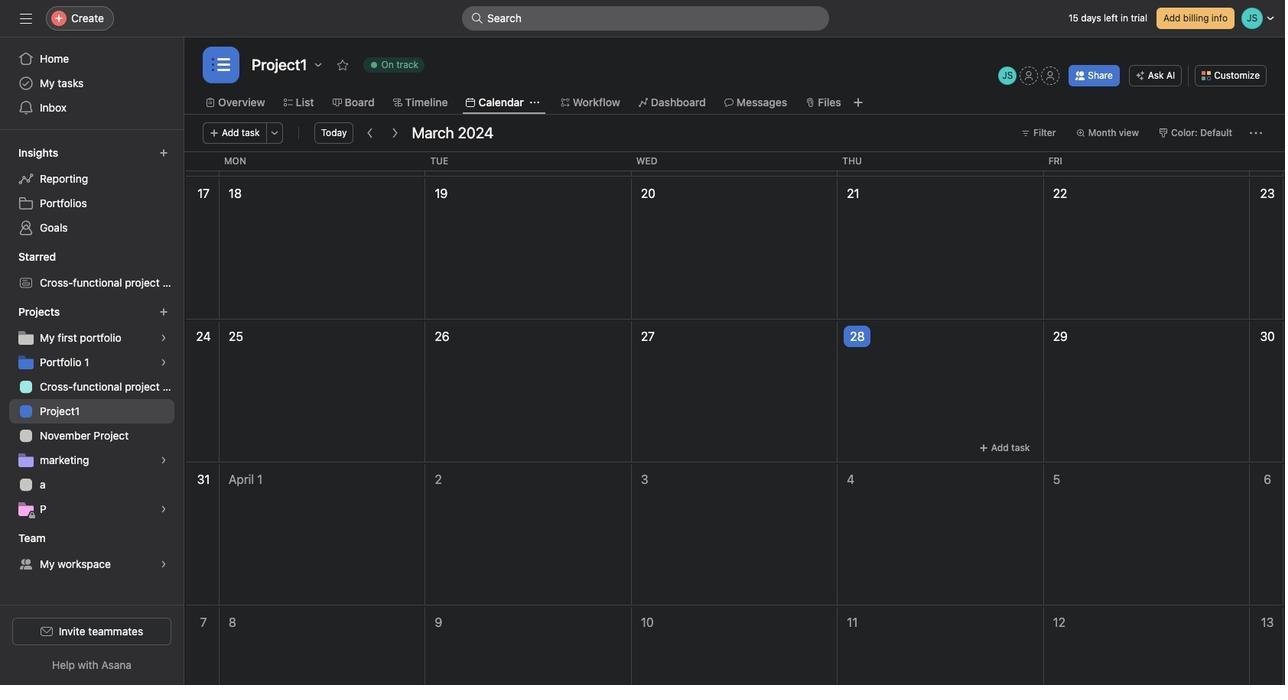 Task type: describe. For each thing, give the bounding box(es) containing it.
see details, my workspace image
[[159, 560, 168, 569]]

add to starred image
[[336, 59, 349, 71]]

global element
[[0, 37, 184, 129]]

prominent image
[[471, 12, 484, 24]]

more actions image
[[270, 129, 279, 138]]

starred element
[[0, 243, 184, 298]]

tab actions image
[[530, 98, 539, 107]]

projects element
[[0, 298, 184, 525]]

next month image
[[389, 127, 401, 139]]

teams element
[[0, 525, 184, 580]]

see details, p image
[[159, 505, 168, 514]]



Task type: locate. For each thing, give the bounding box(es) containing it.
list image
[[212, 56, 230, 74]]

see details, my first portfolio image
[[159, 334, 168, 343]]

hide sidebar image
[[20, 12, 32, 24]]

new insights image
[[159, 148, 168, 158]]

new project or portfolio image
[[159, 308, 168, 317]]

previous month image
[[364, 127, 377, 139]]

insights element
[[0, 139, 184, 243]]

see details, marketing image
[[159, 456, 168, 465]]

more actions image
[[1250, 127, 1262, 139]]

add tab image
[[852, 96, 864, 109]]

see details, portfolio 1 image
[[159, 358, 168, 367]]

list box
[[462, 6, 829, 31]]

manage project members image
[[999, 67, 1017, 85]]



Task type: vqa. For each thing, say whether or not it's contained in the screenshot.
EXPAND NEW MESSAGE icon
no



